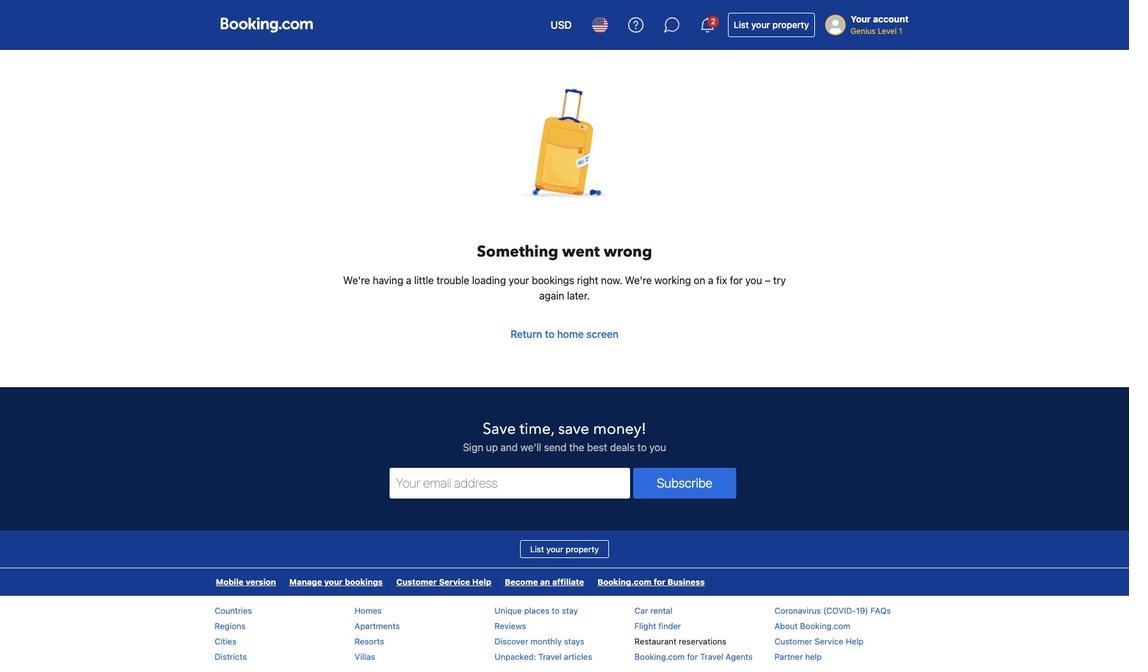 Task type: describe. For each thing, give the bounding box(es) containing it.
booking.com online hotel reservations image
[[220, 17, 313, 33]]

19)
[[856, 605, 869, 616]]

subscribe button
[[633, 468, 737, 499]]

partner
[[775, 651, 803, 662]]

unique
[[495, 605, 522, 616]]

return
[[511, 328, 543, 340]]

navigation inside save time, save money! footer
[[210, 568, 712, 596]]

0 horizontal spatial for
[[654, 577, 666, 587]]

–
[[765, 275, 771, 286]]

again
[[539, 290, 565, 301]]

right
[[577, 275, 599, 286]]

reviews link
[[495, 621, 526, 631]]

send
[[544, 442, 567, 453]]

travel inside unique places to stay reviews discover monthly stays unpacked: travel articles
[[539, 651, 562, 662]]

unique places to stay reviews discover monthly stays unpacked: travel articles
[[495, 605, 592, 662]]

we're having a little trouble loading your bookings right now. we're working on a fix for you – try again later.
[[343, 275, 786, 301]]

try
[[774, 275, 786, 286]]

regions
[[215, 621, 246, 631]]

flight
[[635, 621, 656, 631]]

booking.com for business
[[598, 577, 705, 587]]

customer service help
[[396, 577, 492, 587]]

districts link
[[215, 651, 247, 662]]

manage your bookings link
[[283, 568, 389, 596]]

monthly
[[531, 636, 562, 646]]

apartments link
[[355, 621, 400, 631]]

finder
[[659, 621, 681, 631]]

become an affiliate link
[[499, 568, 591, 596]]

about booking.com link
[[775, 621, 851, 631]]

later.
[[567, 290, 590, 301]]

an
[[540, 577, 550, 587]]

stays
[[564, 636, 585, 646]]

return to home screen
[[511, 328, 619, 340]]

business
[[668, 577, 705, 587]]

genius
[[851, 26, 876, 36]]

homes link
[[355, 605, 382, 616]]

become
[[505, 577, 538, 587]]

save
[[558, 419, 590, 440]]

the
[[570, 442, 585, 453]]

flight finder link
[[635, 621, 681, 631]]

districts
[[215, 651, 247, 662]]

discover monthly stays link
[[495, 636, 585, 646]]

sign
[[463, 442, 484, 453]]

went
[[562, 241, 600, 262]]

about
[[775, 621, 798, 631]]

countries link
[[215, 605, 252, 616]]

reviews
[[495, 621, 526, 631]]

articles
[[564, 651, 592, 662]]

booking.com for business link
[[591, 568, 712, 596]]

mobile version link
[[210, 568, 282, 596]]

best
[[587, 442, 608, 453]]

agents
[[726, 651, 753, 662]]

list your property inside save time, save money! footer
[[530, 544, 599, 554]]

and
[[501, 442, 518, 453]]

booking.com inside coronavirus (covid-19) faqs about booking.com customer service help partner help
[[800, 621, 851, 631]]

we'll
[[521, 442, 542, 453]]

little
[[414, 275, 434, 286]]

2
[[711, 17, 716, 26]]

trouble
[[437, 275, 470, 286]]

1
[[899, 26, 903, 36]]

working
[[655, 275, 691, 286]]

your right 2
[[752, 19, 770, 30]]

reservations
[[679, 636, 727, 646]]

cities link
[[215, 636, 237, 646]]

apartments
[[355, 621, 400, 631]]

you inside we're having a little trouble loading your bookings right now. we're working on a fix for you – try again later.
[[746, 275, 762, 286]]

version
[[246, 577, 276, 587]]

discover
[[495, 636, 529, 646]]

regions link
[[215, 621, 246, 631]]

villas link
[[355, 651, 375, 662]]

loading
[[472, 275, 506, 286]]

customer service help link for partner help
[[775, 636, 864, 646]]

help
[[806, 651, 822, 662]]

unpacked:
[[495, 651, 536, 662]]

0 horizontal spatial customer
[[396, 577, 437, 587]]

countries regions cities districts
[[215, 605, 252, 662]]

time,
[[520, 419, 554, 440]]

for inside we're having a little trouble loading your bookings right now. we're working on a fix for you – try again later.
[[730, 275, 743, 286]]

2 a from the left
[[708, 275, 714, 286]]

0 vertical spatial list your property link
[[728, 13, 815, 37]]

on
[[694, 275, 706, 286]]

save time, save money! footer
[[0, 387, 1130, 663]]

help inside coronavirus (covid-19) faqs about booking.com customer service help partner help
[[846, 636, 864, 646]]

customer service help link for become an affiliate
[[390, 568, 498, 596]]

something went wrong
[[477, 241, 652, 262]]

resorts
[[355, 636, 384, 646]]

unpacked: travel articles link
[[495, 651, 592, 662]]

return to home screen link
[[503, 319, 626, 349]]



Task type: vqa. For each thing, say whether or not it's contained in the screenshot.
List
yes



Task type: locate. For each thing, give the bounding box(es) containing it.
1 travel from the left
[[539, 651, 562, 662]]

list your property link
[[728, 13, 815, 37], [520, 540, 609, 558]]

your account genius level 1
[[851, 13, 909, 36]]

0 vertical spatial list your property
[[734, 19, 809, 30]]

0 horizontal spatial a
[[406, 275, 412, 286]]

for down reservations
[[687, 651, 698, 662]]

0 horizontal spatial we're
[[343, 275, 370, 286]]

2 vertical spatial to
[[552, 605, 560, 616]]

0 vertical spatial list
[[734, 19, 749, 30]]

we're right now.
[[625, 275, 652, 286]]

bookings inside we're having a little trouble loading your bookings right now. we're working on a fix for you – try again later.
[[532, 275, 574, 286]]

1 horizontal spatial property
[[773, 19, 809, 30]]

save time, save money! sign up and we'll send the best deals to you
[[463, 419, 666, 453]]

1 vertical spatial bookings
[[345, 577, 383, 587]]

booking.com down restaurant
[[635, 651, 685, 662]]

0 vertical spatial to
[[545, 328, 555, 340]]

mobile
[[216, 577, 244, 587]]

booking.com inside car rental flight finder restaurant reservations booking.com for travel agents
[[635, 651, 685, 662]]

travel inside car rental flight finder restaurant reservations booking.com for travel agents
[[700, 651, 724, 662]]

fix
[[716, 275, 727, 286]]

Your email address email field
[[390, 468, 630, 499]]

restaurant reservations link
[[635, 636, 727, 646]]

0 horizontal spatial bookings
[[345, 577, 383, 587]]

1 vertical spatial customer
[[775, 636, 813, 646]]

deals
[[610, 442, 635, 453]]

a left little
[[406, 275, 412, 286]]

1 vertical spatial to
[[638, 442, 647, 453]]

1 vertical spatial for
[[654, 577, 666, 587]]

1 horizontal spatial list
[[734, 19, 749, 30]]

1 vertical spatial list
[[530, 544, 544, 554]]

1 vertical spatial property
[[566, 544, 599, 554]]

you
[[746, 275, 762, 286], [650, 442, 666, 453]]

homes
[[355, 605, 382, 616]]

a
[[406, 275, 412, 286], [708, 275, 714, 286]]

become an affiliate
[[505, 577, 584, 587]]

bookings up 'again'
[[532, 275, 574, 286]]

your inside navigation
[[324, 577, 343, 587]]

you left –
[[746, 275, 762, 286]]

booking.com down coronavirus (covid-19) faqs link
[[800, 621, 851, 631]]

1 horizontal spatial list your property
[[734, 19, 809, 30]]

list your property up affiliate
[[530, 544, 599, 554]]

0 vertical spatial you
[[746, 275, 762, 286]]

for right fix
[[730, 275, 743, 286]]

0 vertical spatial service
[[439, 577, 470, 587]]

2 horizontal spatial for
[[730, 275, 743, 286]]

mobile version
[[216, 577, 276, 587]]

0 horizontal spatial customer service help link
[[390, 568, 498, 596]]

travel down reservations
[[700, 651, 724, 662]]

0 horizontal spatial list your property link
[[520, 540, 609, 558]]

customer service help link
[[390, 568, 498, 596], [775, 636, 864, 646]]

rental
[[651, 605, 673, 616]]

usd button
[[543, 10, 580, 40]]

1 horizontal spatial a
[[708, 275, 714, 286]]

1 horizontal spatial customer
[[775, 636, 813, 646]]

for inside car rental flight finder restaurant reservations booking.com for travel agents
[[687, 651, 698, 662]]

customer
[[396, 577, 437, 587], [775, 636, 813, 646]]

something
[[477, 241, 559, 262]]

your
[[851, 13, 871, 24]]

list your property link right 2
[[728, 13, 815, 37]]

1 horizontal spatial you
[[746, 275, 762, 286]]

customer up the apartments link
[[396, 577, 437, 587]]

places
[[524, 605, 550, 616]]

0 vertical spatial customer
[[396, 577, 437, 587]]

1 vertical spatial service
[[815, 636, 844, 646]]

navigation
[[210, 568, 712, 596]]

1 vertical spatial list your property link
[[520, 540, 609, 558]]

car rental flight finder restaurant reservations booking.com for travel agents
[[635, 605, 753, 662]]

unique places to stay link
[[495, 605, 578, 616]]

1 vertical spatial customer service help link
[[775, 636, 864, 646]]

level
[[878, 26, 897, 36]]

2 button
[[692, 10, 723, 40]]

0 horizontal spatial help
[[472, 577, 492, 587]]

help
[[472, 577, 492, 587], [846, 636, 864, 646]]

homes apartments resorts villas
[[355, 605, 400, 662]]

1 horizontal spatial help
[[846, 636, 864, 646]]

you right deals
[[650, 442, 666, 453]]

1 horizontal spatial we're
[[625, 275, 652, 286]]

0 vertical spatial booking.com
[[598, 577, 652, 587]]

1 vertical spatial list your property
[[530, 544, 599, 554]]

you inside save time, save money! sign up and we'll send the best deals to you
[[650, 442, 666, 453]]

1 vertical spatial booking.com
[[800, 621, 851, 631]]

countries
[[215, 605, 252, 616]]

1 horizontal spatial bookings
[[532, 275, 574, 286]]

1 vertical spatial you
[[650, 442, 666, 453]]

subscribe
[[657, 475, 713, 490]]

0 horizontal spatial you
[[650, 442, 666, 453]]

your up "an"
[[547, 544, 564, 554]]

help left 'become' at bottom
[[472, 577, 492, 587]]

bookings inside manage your bookings link
[[345, 577, 383, 587]]

1 a from the left
[[406, 275, 412, 286]]

wrong
[[604, 241, 652, 262]]

1 vertical spatial help
[[846, 636, 864, 646]]

money!
[[593, 419, 647, 440]]

to left stay
[[552, 605, 560, 616]]

0 vertical spatial customer service help link
[[390, 568, 498, 596]]

1 horizontal spatial service
[[815, 636, 844, 646]]

restaurant
[[635, 636, 677, 646]]

2 travel from the left
[[700, 651, 724, 662]]

we're left "having"
[[343, 275, 370, 286]]

for left business
[[654, 577, 666, 587]]

list inside save time, save money! footer
[[530, 544, 544, 554]]

a left fix
[[708, 275, 714, 286]]

coronavirus (covid-19) faqs about booking.com customer service help partner help
[[775, 605, 891, 662]]

2 we're from the left
[[625, 275, 652, 286]]

up
[[486, 442, 498, 453]]

coronavirus (covid-19) faqs link
[[775, 605, 891, 616]]

0 vertical spatial for
[[730, 275, 743, 286]]

(covid-
[[824, 605, 856, 616]]

0 horizontal spatial list your property
[[530, 544, 599, 554]]

1 horizontal spatial customer service help link
[[775, 636, 864, 646]]

0 horizontal spatial travel
[[539, 651, 562, 662]]

coronavirus
[[775, 605, 821, 616]]

customer up partner
[[775, 636, 813, 646]]

bookings up homes
[[345, 577, 383, 587]]

booking.com
[[598, 577, 652, 587], [800, 621, 851, 631], [635, 651, 685, 662]]

to right deals
[[638, 442, 647, 453]]

travel down the monthly at the left
[[539, 651, 562, 662]]

we're
[[343, 275, 370, 286], [625, 275, 652, 286]]

travel
[[539, 651, 562, 662], [700, 651, 724, 662]]

having
[[373, 275, 403, 286]]

1 horizontal spatial list your property link
[[728, 13, 815, 37]]

screen
[[587, 328, 619, 340]]

0 horizontal spatial list
[[530, 544, 544, 554]]

manage your bookings
[[290, 577, 383, 587]]

manage
[[290, 577, 322, 587]]

booking.com up "car"
[[598, 577, 652, 587]]

save
[[483, 419, 516, 440]]

1 horizontal spatial for
[[687, 651, 698, 662]]

list your property right 2
[[734, 19, 809, 30]]

0 vertical spatial help
[[472, 577, 492, 587]]

home
[[557, 328, 584, 340]]

2 vertical spatial booking.com
[[635, 651, 685, 662]]

1 we're from the left
[[343, 275, 370, 286]]

list
[[734, 19, 749, 30], [530, 544, 544, 554]]

1 horizontal spatial travel
[[700, 651, 724, 662]]

list your property link up affiliate
[[520, 540, 609, 558]]

0 horizontal spatial property
[[566, 544, 599, 554]]

0 horizontal spatial service
[[439, 577, 470, 587]]

list right 2
[[734, 19, 749, 30]]

2 vertical spatial for
[[687, 651, 698, 662]]

for
[[730, 275, 743, 286], [654, 577, 666, 587], [687, 651, 698, 662]]

to inside unique places to stay reviews discover monthly stays unpacked: travel articles
[[552, 605, 560, 616]]

account
[[873, 13, 909, 24]]

now.
[[601, 275, 623, 286]]

to left the home
[[545, 328, 555, 340]]

your right manage
[[324, 577, 343, 587]]

customer inside coronavirus (covid-19) faqs about booking.com customer service help partner help
[[775, 636, 813, 646]]

help down 19)
[[846, 636, 864, 646]]

stay
[[562, 605, 578, 616]]

car rental link
[[635, 605, 673, 616]]

service
[[439, 577, 470, 587], [815, 636, 844, 646]]

navigation containing mobile version
[[210, 568, 712, 596]]

villas
[[355, 651, 375, 662]]

0 vertical spatial bookings
[[532, 275, 574, 286]]

service inside coronavirus (covid-19) faqs about booking.com customer service help partner help
[[815, 636, 844, 646]]

resorts link
[[355, 636, 384, 646]]

property inside save time, save money! footer
[[566, 544, 599, 554]]

booking.com for travel agents link
[[635, 651, 753, 662]]

to inside save time, save money! sign up and we'll send the best deals to you
[[638, 442, 647, 453]]

to
[[545, 328, 555, 340], [638, 442, 647, 453], [552, 605, 560, 616]]

your down the "something"
[[509, 275, 529, 286]]

0 vertical spatial property
[[773, 19, 809, 30]]

list up "become an affiliate"
[[530, 544, 544, 554]]

usd
[[551, 19, 572, 31]]

your inside we're having a little trouble loading your bookings right now. we're working on a fix for you – try again later.
[[509, 275, 529, 286]]



